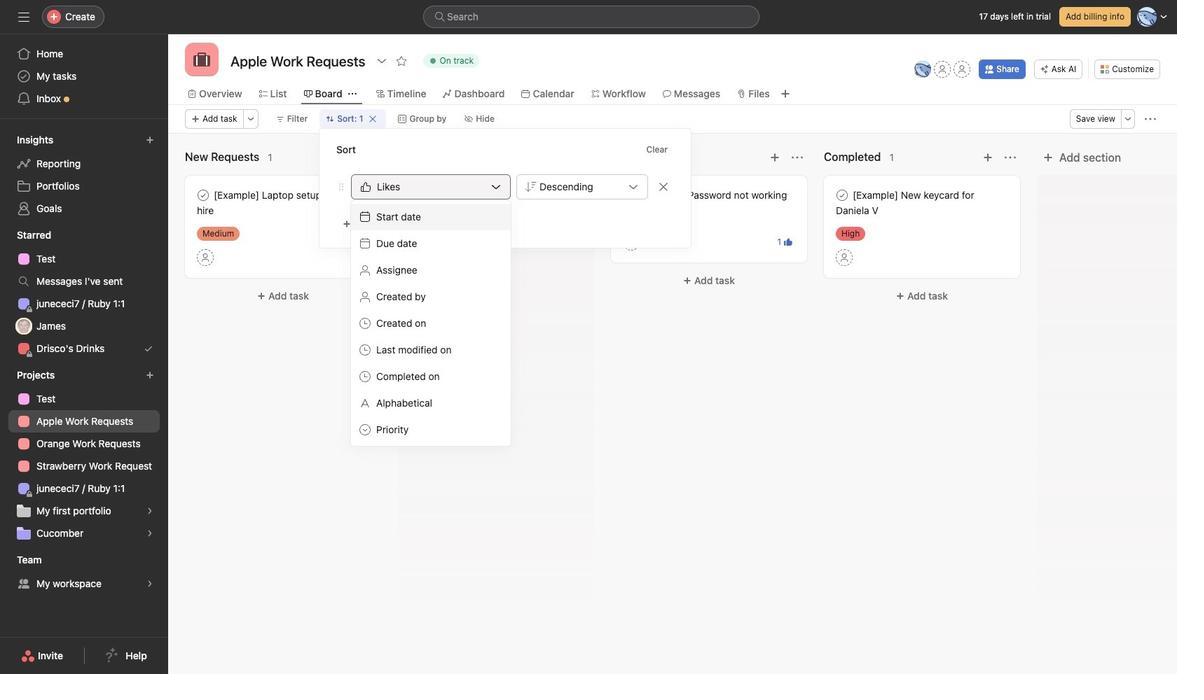 Task type: describe. For each thing, give the bounding box(es) containing it.
global element
[[0, 34, 168, 118]]

add to starred image
[[396, 55, 407, 67]]

more section actions image
[[1005, 152, 1016, 163]]

add tab image
[[780, 88, 791, 99]]

see details, my workspace image
[[146, 580, 154, 589]]

1 mark complete image from the left
[[195, 187, 212, 204]]

mark complete image
[[621, 187, 638, 204]]

starred element
[[0, 223, 168, 363]]

more section actions image
[[792, 152, 803, 163]]

1 horizontal spatial more actions image
[[1145, 114, 1156, 125]]

remove image
[[658, 181, 669, 193]]

show options image
[[376, 55, 387, 67]]

mark complete checkbox for add task image
[[834, 187, 851, 204]]

new project or portfolio image
[[146, 371, 154, 380]]

see details, cucomber image
[[146, 530, 154, 538]]

2 mark complete image from the left
[[834, 187, 851, 204]]

manage project members image
[[915, 61, 931, 78]]

hide sidebar image
[[18, 11, 29, 22]]

clear image
[[369, 115, 377, 123]]



Task type: locate. For each thing, give the bounding box(es) containing it.
0 horizontal spatial mark complete checkbox
[[621, 187, 638, 204]]

2 add task image from the left
[[769, 152, 781, 163]]

add task image for mark complete icon
[[769, 152, 781, 163]]

briefcase image
[[193, 51, 210, 68]]

1 add task image from the left
[[343, 152, 355, 163]]

1 horizontal spatial add task image
[[769, 152, 781, 163]]

teams element
[[0, 548, 168, 598]]

1 like. you liked this task image
[[784, 238, 792, 247]]

0 horizontal spatial more actions image
[[246, 115, 255, 123]]

see details, my first portfolio image
[[146, 507, 154, 516]]

add task image left more section actions icon
[[769, 152, 781, 163]]

Mark complete checkbox
[[195, 187, 212, 204]]

menu item
[[351, 204, 511, 231]]

Mark complete checkbox
[[621, 187, 638, 204], [834, 187, 851, 204]]

more actions image
[[1145, 114, 1156, 125], [246, 115, 255, 123]]

more options image
[[1124, 115, 1132, 123]]

dialog
[[320, 129, 691, 248]]

0 horizontal spatial mark complete image
[[195, 187, 212, 204]]

1 mark complete checkbox from the left
[[621, 187, 638, 204]]

projects element
[[0, 363, 168, 548]]

1 horizontal spatial mark complete image
[[834, 187, 851, 204]]

add task image
[[982, 152, 994, 163]]

insights element
[[0, 128, 168, 223]]

add task image
[[343, 152, 355, 163], [769, 152, 781, 163]]

new insights image
[[146, 136, 154, 144]]

tab actions image
[[348, 90, 356, 98]]

None text field
[[227, 48, 369, 74]]

mark complete image
[[195, 187, 212, 204], [834, 187, 851, 204]]

list box
[[423, 6, 760, 28]]

add task image down the tab actions icon
[[343, 152, 355, 163]]

0 horizontal spatial add task image
[[343, 152, 355, 163]]

1 horizontal spatial mark complete checkbox
[[834, 187, 851, 204]]

add task image for 1st mark complete image from the left
[[343, 152, 355, 163]]

mark complete checkbox for add task icon for mark complete icon
[[621, 187, 638, 204]]

2 mark complete checkbox from the left
[[834, 187, 851, 204]]



Task type: vqa. For each thing, say whether or not it's contained in the screenshot.
Octopus Specimen in the Projects element
no



